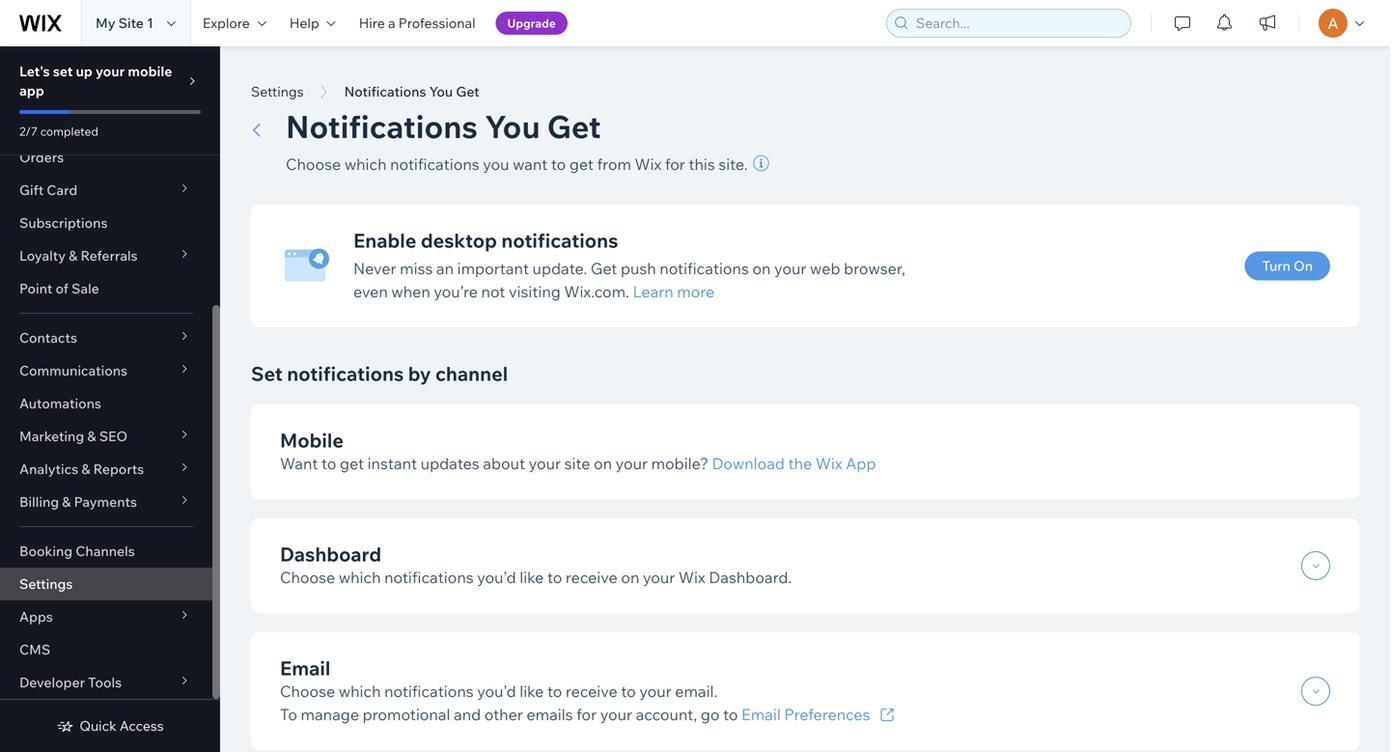 Task type: vqa. For each thing, say whether or not it's contained in the screenshot.
the Loyalty & Referrals at the left top of the page
yes



Task type: locate. For each thing, give the bounding box(es) containing it.
0 horizontal spatial get
[[340, 454, 364, 473]]

your inside never miss an important update. get push notifications on your web browser, even when you're not visiting wix.com.
[[775, 259, 807, 278]]

1 vertical spatial get
[[547, 107, 601, 146]]

cms link
[[0, 634, 212, 666]]

browser,
[[844, 259, 906, 278]]

apps button
[[0, 601, 212, 634]]

wix right the
[[816, 454, 843, 473]]

0 horizontal spatial you
[[429, 83, 453, 100]]

seo
[[99, 428, 128, 445]]

on inside dashboard choose which notifications you'd like to receive on your wix dashboard.
[[621, 568, 640, 587]]

0 vertical spatial wix
[[635, 155, 662, 174]]

1 receive from the top
[[566, 568, 618, 587]]

notifications down notifications you get button
[[286, 107, 478, 146]]

1 vertical spatial you
[[485, 107, 540, 146]]

1 horizontal spatial on
[[621, 568, 640, 587]]

help
[[290, 14, 319, 31]]

loyalty
[[19, 247, 66, 264]]

wix left dashboard.
[[679, 568, 706, 587]]

receive inside dashboard choose which notifications you'd like to receive on your wix dashboard.
[[566, 568, 618, 587]]

& left reports
[[81, 461, 90, 478]]

let's
[[19, 63, 50, 80]]

a
[[388, 14, 396, 31]]

like inside 'email choose which notifications you'd like to receive to your email.'
[[520, 682, 544, 701]]

miss
[[400, 259, 433, 278]]

2 vertical spatial on
[[621, 568, 640, 587]]

site
[[118, 14, 144, 31]]

1 like from the top
[[520, 568, 544, 587]]

settings down help
[[251, 83, 304, 100]]

marketing & seo
[[19, 428, 128, 445]]

on
[[753, 259, 771, 278], [594, 454, 612, 473], [621, 568, 640, 587]]

wix.com.
[[564, 282, 630, 301]]

0 vertical spatial choose
[[286, 155, 341, 174]]

you
[[429, 83, 453, 100], [485, 107, 540, 146]]

your inside dashboard choose which notifications you'd like to receive on your wix dashboard.
[[643, 568, 675, 587]]

your left dashboard.
[[643, 568, 675, 587]]

1 horizontal spatial wix
[[679, 568, 706, 587]]

0 horizontal spatial on
[[594, 454, 612, 473]]

your up the account,
[[640, 682, 672, 701]]

& for analytics
[[81, 461, 90, 478]]

quick access button
[[56, 718, 164, 735]]

choose up to
[[280, 682, 335, 701]]

0 vertical spatial receive
[[566, 568, 618, 587]]

to inside dashboard choose which notifications you'd like to receive on your wix dashboard.
[[548, 568, 562, 587]]

email inside email preferences link
[[742, 705, 781, 724]]

booking
[[19, 543, 73, 560]]

visiting
[[509, 282, 561, 301]]

your left the web
[[775, 259, 807, 278]]

like for dashboard
[[520, 568, 544, 587]]

& inside 'dropdown button'
[[87, 428, 96, 445]]

2 vertical spatial choose
[[280, 682, 335, 701]]

notifications
[[390, 155, 480, 174], [502, 228, 618, 253], [660, 259, 749, 278], [287, 362, 404, 386], [384, 568, 474, 587], [384, 682, 474, 701]]

notifications inside button
[[344, 83, 426, 100]]

you'd
[[477, 568, 516, 587], [477, 682, 516, 701]]

1 horizontal spatial get
[[570, 155, 594, 174]]

choose down settings button
[[286, 155, 341, 174]]

2 horizontal spatial on
[[753, 259, 771, 278]]

marketing & seo button
[[0, 420, 212, 453]]

settings inside sidebar element
[[19, 576, 73, 592]]

quick
[[80, 718, 117, 734]]

app
[[19, 82, 44, 99]]

receive for email
[[566, 682, 618, 701]]

1 vertical spatial get
[[340, 454, 364, 473]]

orders link
[[0, 141, 212, 174]]

which inside dashboard choose which notifications you'd like to receive on your wix dashboard.
[[339, 568, 381, 587]]

0 vertical spatial like
[[520, 568, 544, 587]]

1 vertical spatial email
[[742, 705, 781, 724]]

you'd inside 'email choose which notifications you'd like to receive to your email.'
[[477, 682, 516, 701]]

an
[[436, 259, 454, 278]]

notifications
[[344, 83, 426, 100], [286, 107, 478, 146]]

notifications you get down hire a professional link
[[344, 83, 480, 100]]

1 vertical spatial which
[[339, 568, 381, 587]]

you'd for dashboard
[[477, 568, 516, 587]]

1 vertical spatial receive
[[566, 682, 618, 701]]

communications button
[[0, 354, 212, 387]]

notifications down the a
[[344, 83, 426, 100]]

email up to
[[280, 656, 331, 680]]

2 like from the top
[[520, 682, 544, 701]]

0 horizontal spatial email
[[280, 656, 331, 680]]

which up manage
[[339, 682, 381, 701]]

upgrade button
[[496, 12, 568, 35]]

on for dashboard
[[621, 568, 640, 587]]

updates
[[421, 454, 480, 473]]

hire a professional link
[[347, 0, 487, 46]]

app
[[846, 454, 876, 473]]

your right up
[[96, 63, 125, 80]]

1 vertical spatial you'd
[[477, 682, 516, 701]]

receive inside 'email choose which notifications you'd like to receive to your email.'
[[566, 682, 618, 701]]

choose down dashboard
[[280, 568, 335, 587]]

settings down booking at the bottom of page
[[19, 576, 73, 592]]

card
[[47, 182, 77, 198]]

not
[[481, 282, 505, 301]]

marketing
[[19, 428, 84, 445]]

the
[[789, 454, 812, 473]]

email right go
[[742, 705, 781, 724]]

1 vertical spatial for
[[577, 705, 597, 724]]

for right emails in the left bottom of the page
[[577, 705, 597, 724]]

important
[[457, 259, 529, 278]]

notifications inside dashboard choose which notifications you'd like to receive on your wix dashboard.
[[384, 568, 474, 587]]

2 horizontal spatial wix
[[816, 454, 843, 473]]

0 vertical spatial on
[[753, 259, 771, 278]]

settings inside button
[[251, 83, 304, 100]]

which inside 'email choose which notifications you'd like to receive to your email.'
[[339, 682, 381, 701]]

desktop
[[421, 228, 497, 253]]

1 horizontal spatial for
[[665, 155, 686, 174]]

for left this
[[665, 155, 686, 174]]

1 horizontal spatial you
[[485, 107, 540, 146]]

wix inside dashboard choose which notifications you'd like to receive on your wix dashboard.
[[679, 568, 706, 587]]

notifications you get down notifications you get button
[[286, 107, 601, 146]]

like inside dashboard choose which notifications you'd like to receive on your wix dashboard.
[[520, 568, 544, 587]]

enable desktop notifications
[[353, 228, 618, 253]]

2 vertical spatial which
[[339, 682, 381, 701]]

which for email
[[339, 682, 381, 701]]

referrals
[[81, 247, 138, 264]]

sale
[[71, 280, 99, 297]]

1
[[147, 14, 153, 31]]

web
[[810, 259, 841, 278]]

& left seo
[[87, 428, 96, 445]]

0 vertical spatial you
[[429, 83, 453, 100]]

turn
[[1263, 257, 1291, 274]]

1 vertical spatial like
[[520, 682, 544, 701]]

choose inside dashboard choose which notifications you'd like to receive on your wix dashboard.
[[280, 568, 335, 587]]

&
[[69, 247, 78, 264], [87, 428, 96, 445], [81, 461, 90, 478], [62, 493, 71, 510]]

mobile
[[128, 63, 172, 80]]

0 horizontal spatial settings
[[19, 576, 73, 592]]

1 vertical spatial on
[[594, 454, 612, 473]]

choose inside 'email choose which notifications you'd like to receive to your email.'
[[280, 682, 335, 701]]

which
[[345, 155, 387, 174], [339, 568, 381, 587], [339, 682, 381, 701]]

like
[[520, 568, 544, 587], [520, 682, 544, 701]]

you down professional
[[429, 83, 453, 100]]

apps
[[19, 608, 53, 625]]

email inside 'email choose which notifications you'd like to receive to your email.'
[[280, 656, 331, 680]]

choose for dashboard
[[280, 568, 335, 587]]

choose for email
[[280, 682, 335, 701]]

settings link
[[0, 568, 212, 601]]

& for marketing
[[87, 428, 96, 445]]

2 receive from the top
[[566, 682, 618, 701]]

0 vertical spatial notifications you get
[[344, 83, 480, 100]]

to inside mobile want to get instant updates about your site on your mobile? download the wix app
[[322, 454, 336, 473]]

& for loyalty
[[69, 247, 78, 264]]

choose
[[286, 155, 341, 174], [280, 568, 335, 587], [280, 682, 335, 701]]

0 horizontal spatial wix
[[635, 155, 662, 174]]

like for email
[[520, 682, 544, 701]]

to manage promotional and other emails for your account, go to
[[280, 705, 742, 724]]

0 vertical spatial email
[[280, 656, 331, 680]]

your left site
[[529, 454, 561, 473]]

0 vertical spatial get
[[456, 83, 480, 100]]

receive for dashboard
[[566, 568, 618, 587]]

wix inside mobile want to get instant updates about your site on your mobile? download the wix app
[[816, 454, 843, 473]]

get
[[456, 83, 480, 100], [547, 107, 601, 146], [591, 259, 617, 278]]

1 vertical spatial settings
[[19, 576, 73, 592]]

get up wix.com.
[[591, 259, 617, 278]]

payments
[[74, 493, 137, 510]]

1 vertical spatial choose
[[280, 568, 335, 587]]

mobile
[[280, 428, 344, 452]]

1 vertical spatial wix
[[816, 454, 843, 473]]

2 vertical spatial get
[[591, 259, 617, 278]]

2 you'd from the top
[[477, 682, 516, 701]]

2 vertical spatial wix
[[679, 568, 706, 587]]

get down professional
[[456, 83, 480, 100]]

& right loyalty
[[69, 247, 78, 264]]

you'd inside dashboard choose which notifications you'd like to receive on your wix dashboard.
[[477, 568, 516, 587]]

0 vertical spatial for
[[665, 155, 686, 174]]

which down dashboard
[[339, 568, 381, 587]]

1 horizontal spatial settings
[[251, 83, 304, 100]]

booking channels
[[19, 543, 135, 560]]

analytics & reports
[[19, 461, 144, 478]]

get
[[570, 155, 594, 174], [340, 454, 364, 473]]

which up enable at top left
[[345, 155, 387, 174]]

never miss an important update. get push notifications on your web browser, even when you're not visiting wix.com.
[[353, 259, 906, 301]]

get left instant at the left of the page
[[340, 454, 364, 473]]

on inside never miss an important update. get push notifications on your web browser, even when you're not visiting wix.com.
[[753, 259, 771, 278]]

wix right from
[[635, 155, 662, 174]]

notifications you get
[[344, 83, 480, 100], [286, 107, 601, 146]]

mobile?
[[651, 454, 709, 473]]

& right billing
[[62, 493, 71, 510]]

channel
[[436, 362, 508, 386]]

0 vertical spatial you'd
[[477, 568, 516, 587]]

point of sale
[[19, 280, 99, 297]]

for
[[665, 155, 686, 174], [577, 705, 597, 724]]

explore
[[203, 14, 250, 31]]

get left from
[[570, 155, 594, 174]]

1 you'd from the top
[[477, 568, 516, 587]]

to
[[280, 705, 297, 724]]

choose which notifications you want to get from wix for this site.
[[286, 155, 748, 174]]

get inside never miss an important update. get push notifications on your web browser, even when you're not visiting wix.com.
[[591, 259, 617, 278]]

you up the 'choose which notifications you want to get from wix for this site.'
[[485, 107, 540, 146]]

automations link
[[0, 387, 212, 420]]

get up from
[[547, 107, 601, 146]]

0 vertical spatial notifications
[[344, 83, 426, 100]]

0 vertical spatial settings
[[251, 83, 304, 100]]

settings
[[251, 83, 304, 100], [19, 576, 73, 592]]

1 horizontal spatial email
[[742, 705, 781, 724]]



Task type: describe. For each thing, give the bounding box(es) containing it.
turn on button
[[1245, 252, 1331, 281]]

you
[[483, 155, 510, 174]]

booking channels link
[[0, 535, 212, 568]]

update.
[[533, 259, 587, 278]]

set notifications by channel
[[251, 362, 508, 386]]

go
[[701, 705, 720, 724]]

contacts button
[[0, 322, 212, 354]]

this
[[689, 155, 715, 174]]

gift
[[19, 182, 44, 198]]

my
[[96, 14, 115, 31]]

you inside button
[[429, 83, 453, 100]]

manage
[[301, 705, 359, 724]]

turn on
[[1263, 257, 1313, 274]]

orders
[[19, 149, 64, 166]]

notifications inside 'email choose which notifications you'd like to receive to your email.'
[[384, 682, 474, 701]]

promotional
[[363, 705, 450, 724]]

even
[[353, 282, 388, 301]]

and
[[454, 705, 481, 724]]

notifications you get button
[[335, 77, 489, 106]]

loyalty & referrals
[[19, 247, 138, 264]]

dashboard
[[280, 542, 382, 566]]

download the wix app button
[[712, 452, 876, 475]]

billing
[[19, 493, 59, 510]]

on for never
[[753, 259, 771, 278]]

subscriptions
[[19, 214, 108, 231]]

get inside button
[[456, 83, 480, 100]]

help button
[[278, 0, 347, 46]]

hire
[[359, 14, 385, 31]]

on
[[1294, 257, 1313, 274]]

your left the account,
[[600, 705, 633, 724]]

email choose which notifications you'd like to receive to your email.
[[280, 656, 718, 701]]

0 vertical spatial get
[[570, 155, 594, 174]]

analytics
[[19, 461, 78, 478]]

from
[[597, 155, 632, 174]]

settings for settings link
[[19, 576, 73, 592]]

gift card button
[[0, 174, 212, 207]]

which for dashboard
[[339, 568, 381, 587]]

get inside mobile want to get instant updates about your site on your mobile? download the wix app
[[340, 454, 364, 473]]

professional
[[399, 14, 476, 31]]

your left mobile? at the bottom of the page
[[616, 454, 648, 473]]

1 vertical spatial notifications you get
[[286, 107, 601, 146]]

more
[[677, 282, 715, 301]]

0 vertical spatial which
[[345, 155, 387, 174]]

site
[[565, 454, 590, 473]]

0 horizontal spatial for
[[577, 705, 597, 724]]

on inside mobile want to get instant updates about your site on your mobile? download the wix app
[[594, 454, 612, 473]]

you're
[[434, 282, 478, 301]]

learn more
[[633, 282, 715, 301]]

dashboard.
[[709, 568, 792, 587]]

automations
[[19, 395, 101, 412]]

Search... field
[[911, 10, 1125, 37]]

channels
[[76, 543, 135, 560]]

want
[[513, 155, 548, 174]]

other
[[485, 705, 523, 724]]

contacts
[[19, 329, 77, 346]]

you'd for email
[[477, 682, 516, 701]]

hire a professional
[[359, 14, 476, 31]]

up
[[76, 63, 93, 80]]

& for billing
[[62, 493, 71, 510]]

preferences
[[785, 705, 871, 724]]

tools
[[88, 674, 122, 691]]

dashboard choose which notifications you'd like to receive on your wix dashboard.
[[280, 542, 792, 587]]

your inside 'email choose which notifications you'd like to receive to your email.'
[[640, 682, 672, 701]]

want
[[280, 454, 318, 473]]

enable
[[353, 228, 417, 253]]

email for email choose which notifications you'd like to receive to your email.
[[280, 656, 331, 680]]

of
[[55, 280, 68, 297]]

developer tools button
[[0, 666, 212, 699]]

1 vertical spatial notifications
[[286, 107, 478, 146]]

reports
[[93, 461, 144, 478]]

notifications inside never miss an important update. get push notifications on your web browser, even when you're not visiting wix.com.
[[660, 259, 749, 278]]

point
[[19, 280, 52, 297]]

set
[[53, 63, 73, 80]]

enable desktop notifications image
[[280, 240, 332, 292]]

point of sale link
[[0, 272, 212, 305]]

email for email preferences
[[742, 705, 781, 724]]

your inside the let's set up your mobile app
[[96, 63, 125, 80]]

developer
[[19, 674, 85, 691]]

let's set up your mobile app
[[19, 63, 172, 99]]

billing & payments button
[[0, 486, 212, 519]]

subscriptions link
[[0, 207, 212, 240]]

mobile want to get instant updates about your site on your mobile? download the wix app
[[280, 428, 876, 473]]

email.
[[675, 682, 718, 701]]

notifications you get inside button
[[344, 83, 480, 100]]

2/7
[[19, 124, 38, 139]]

sidebar element
[[0, 0, 220, 752]]

download
[[712, 454, 785, 473]]

site.
[[719, 155, 748, 174]]

by
[[408, 362, 431, 386]]

settings button
[[241, 77, 313, 106]]

quick access
[[80, 718, 164, 734]]

email preferences link
[[742, 703, 900, 726]]

cms
[[19, 641, 50, 658]]

billing & payments
[[19, 493, 137, 510]]

analytics & reports button
[[0, 453, 212, 486]]

about
[[483, 454, 525, 473]]

settings for settings button
[[251, 83, 304, 100]]



